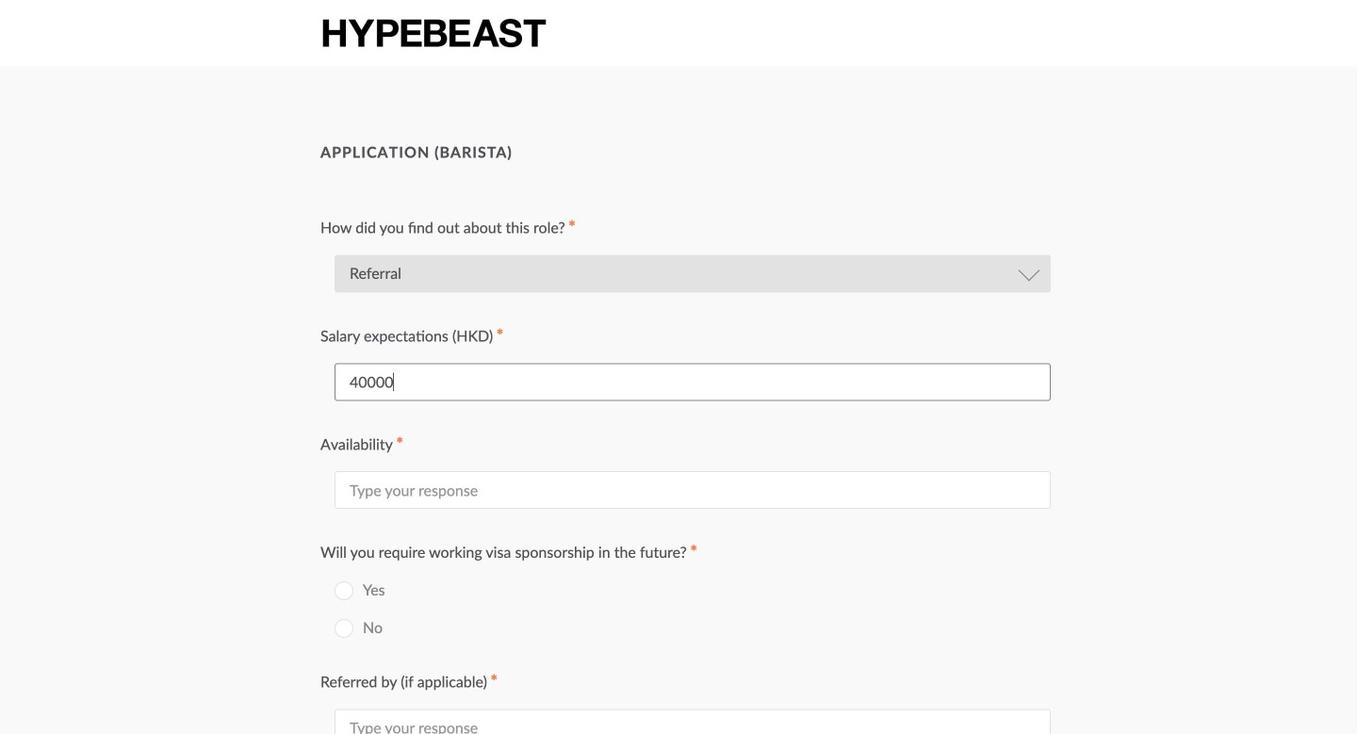 Task type: vqa. For each thing, say whether or not it's contained in the screenshot.
People.ai logo
no



Task type: describe. For each thing, give the bounding box(es) containing it.
hypebeast logo image
[[321, 16, 548, 49]]

2 type your response text field from the top
[[335, 709, 1051, 734]]



Task type: locate. For each thing, give the bounding box(es) containing it.
None radio
[[335, 619, 354, 638]]

None radio
[[335, 582, 354, 601]]

1 vertical spatial type your response text field
[[335, 709, 1051, 734]]

0 vertical spatial type your response text field
[[335, 472, 1051, 509]]

1 type your response text field from the top
[[335, 472, 1051, 509]]

Type your response text field
[[335, 472, 1051, 509], [335, 709, 1051, 734]]

None text field
[[533, 12, 994, 50]]

Type your response text field
[[335, 363, 1051, 401]]



